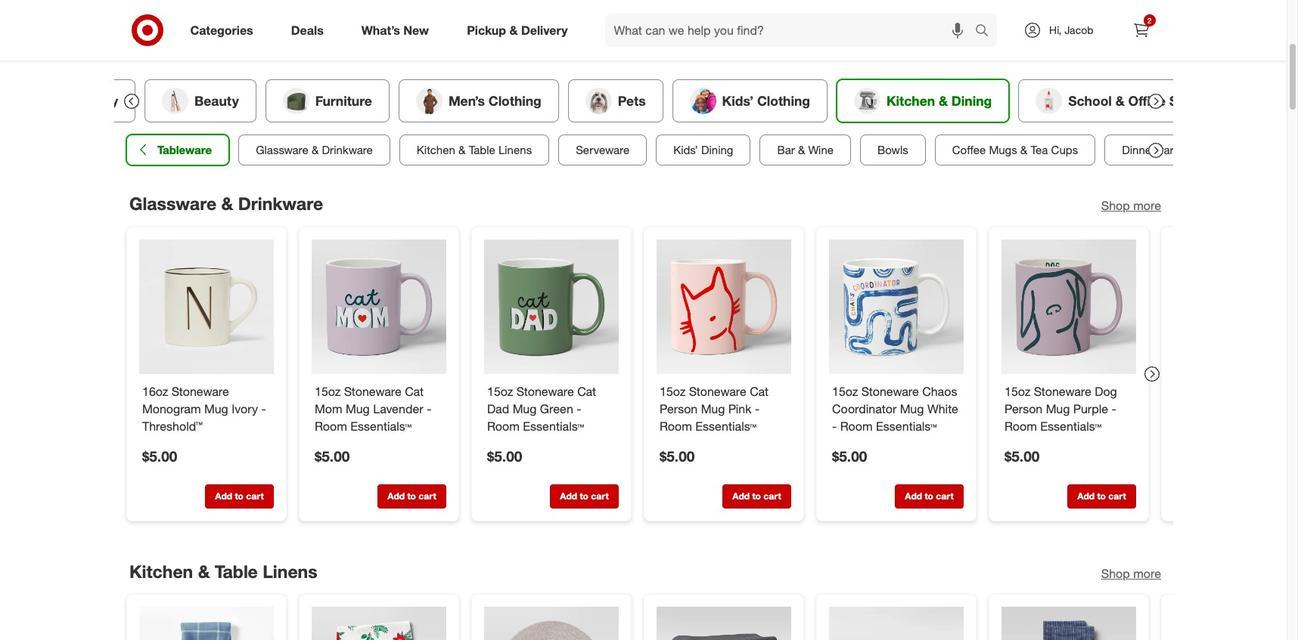 Task type: describe. For each thing, give the bounding box(es) containing it.
pets
[[618, 93, 646, 109]]

monogram
[[142, 401, 201, 416]]

bar & wine button
[[760, 135, 851, 166]]

cart for 15oz stoneware dog person mug purple - room essentials™
[[1108, 491, 1126, 502]]

shop for glassware & drinkware
[[1101, 198, 1130, 213]]

hi,
[[1050, 23, 1062, 36]]

delivery
[[521, 22, 568, 38]]

16oz stoneware monogram mug ivory - threshold™
[[142, 384, 266, 434]]

add to cart for 15oz stoneware cat mom mug lavender - room essentials™
[[387, 491, 436, 502]]

white
[[927, 401, 958, 416]]

glassware inside button
[[256, 143, 308, 157]]

mug for 15oz stoneware chaos coordinator mug white - room essentials™
[[900, 401, 924, 416]]

what's new
[[361, 22, 429, 38]]

bar
[[777, 143, 795, 157]]

you
[[637, 30, 657, 45]]

shop more for kitchen & table linens
[[1101, 566, 1161, 582]]

men's
[[448, 93, 485, 109]]

dad
[[487, 401, 509, 416]]

supplies
[[1169, 93, 1223, 109]]

room for 15oz stoneware cat mom mug lavender - room essentials™
[[314, 419, 347, 434]]

shop more for glassware & drinkware
[[1101, 198, 1161, 213]]

what's new link
[[349, 14, 448, 47]]

ivory
[[231, 401, 258, 416]]

school
[[1068, 93, 1112, 109]]

kids' for kids' dining
[[673, 143, 698, 157]]

15oz stoneware cat dad mug green - room essentials™ link
[[487, 383, 616, 435]]

cat for lavender
[[405, 384, 423, 399]]

kids' clothing
[[722, 93, 810, 109]]

kitchen & table linens inside button
[[416, 143, 532, 157]]

add to cart for 15oz stoneware dog person mug purple - room essentials™
[[1077, 491, 1126, 502]]

shop more button for glassware & drinkware
[[1101, 197, 1161, 215]]

$5.00 for 16oz stoneware monogram mug ivory - threshold™
[[142, 447, 177, 465]]

baby
[[86, 93, 118, 109]]

$5.00 for 15oz stoneware cat mom mug lavender - room essentials™
[[314, 447, 349, 465]]

office
[[1128, 93, 1166, 109]]

glassware & drinkware button
[[238, 135, 390, 166]]

2 link
[[1125, 14, 1158, 47]]

men's clothing button
[[398, 79, 559, 122]]

categories link
[[177, 14, 272, 47]]

15oz stoneware dog person mug purple - room essentials™
[[1004, 384, 1117, 434]]

mug inside 16oz stoneware monogram mug ivory - threshold™
[[204, 401, 228, 416]]

stoneware for pink
[[689, 384, 746, 399]]

dinnerware collections button
[[1104, 135, 1257, 166]]

coffee mugs & tea cups
[[952, 143, 1078, 157]]

room for 15oz stoneware cat dad mug green - room essentials™
[[487, 419, 519, 434]]

to for 16oz stoneware monogram mug ivory - threshold™
[[234, 491, 243, 502]]

add for 16oz stoneware monogram mug ivory - threshold™
[[215, 491, 232, 502]]

glassware & drinkware inside button
[[256, 143, 373, 157]]

you may also like link
[[628, 23, 739, 54]]

stoneware for lavender
[[344, 384, 401, 399]]

15oz for 15oz stoneware dog person mug purple - room essentials™
[[1004, 384, 1031, 399]]

search
[[969, 24, 1005, 39]]

room for 15oz stoneware dog person mug purple - room essentials™
[[1004, 419, 1037, 434]]

bowls button
[[860, 135, 926, 166]]

table inside button
[[469, 143, 495, 157]]

kitchen & dining
[[886, 93, 992, 109]]

tea
[[1031, 143, 1048, 157]]

1 vertical spatial drinkware
[[238, 193, 323, 214]]

you may also like
[[637, 30, 730, 45]]

add to cart for 15oz stoneware chaos coordinator mug white - room essentials™
[[905, 491, 954, 502]]

furniture
[[315, 93, 372, 109]]

15oz stoneware cat person mug pink - room essentials™ link
[[659, 383, 788, 435]]

15oz for 15oz stoneware cat mom mug lavender - room essentials™
[[314, 384, 340, 399]]

add to cart for 15oz stoneware cat person mug pink - room essentials™
[[732, 491, 781, 502]]

shop more button for kitchen & table linens
[[1101, 566, 1161, 583]]

pickup & delivery link
[[454, 14, 587, 47]]

add to cart button for 15oz stoneware cat mom mug lavender - room essentials™
[[377, 485, 446, 509]]

15oz for 15oz stoneware chaos coordinator mug white - room essentials™
[[832, 384, 858, 399]]

serveware button
[[558, 135, 647, 166]]

new
[[404, 22, 429, 38]]

mugs
[[989, 143, 1017, 157]]

to for 15oz stoneware dog person mug purple - room essentials™
[[1097, 491, 1106, 502]]

- for 15oz stoneware cat dad mug green - room essentials™
[[576, 401, 581, 416]]

baby button
[[36, 79, 135, 122]]

purple
[[1073, 401, 1108, 416]]

collections
[[1183, 143, 1240, 157]]

add for 15oz stoneware dog person mug purple - room essentials™
[[1077, 491, 1095, 502]]

essentials™ for lavender
[[350, 419, 411, 434]]

what's
[[361, 22, 400, 38]]

add to cart button for 15oz stoneware cat person mug pink - room essentials™
[[722, 485, 791, 509]]

15oz stoneware dog person mug purple - room essentials™ link
[[1004, 383, 1133, 435]]

shop for kitchen & table linens
[[1101, 566, 1130, 582]]

add to cart button for 15oz stoneware cat dad mug green - room essentials™
[[550, 485, 619, 509]]

sellers
[[581, 30, 619, 45]]

16oz
[[142, 384, 168, 399]]

2
[[1148, 16, 1152, 25]]

to for 15oz stoneware cat mom mug lavender - room essentials™
[[407, 491, 416, 502]]

hi, jacob
[[1050, 23, 1094, 36]]

bar & wine
[[777, 143, 833, 157]]

add for 15oz stoneware chaos coordinator mug white - room essentials™
[[905, 491, 922, 502]]

15oz stoneware cat dad mug green - room essentials™
[[487, 384, 596, 434]]

stoneware for green
[[516, 384, 574, 399]]

mug for 15oz stoneware cat mom mug lavender - room essentials™
[[345, 401, 369, 416]]

kitchen & table linens button
[[399, 135, 549, 166]]

more for kitchen & table linens
[[1133, 566, 1161, 582]]

deals link
[[278, 14, 343, 47]]

like
[[712, 30, 730, 45]]



Task type: locate. For each thing, give the bounding box(es) containing it.
wine
[[808, 143, 833, 157]]

1 vertical spatial more
[[1133, 566, 1161, 582]]

15oz inside "15oz stoneware dog person mug purple - room essentials™"
[[1004, 384, 1031, 399]]

- inside 15oz stoneware chaos coordinator mug white - room essentials™
[[832, 419, 837, 434]]

2 room from the left
[[487, 419, 519, 434]]

5 to from the left
[[925, 491, 933, 502]]

2 cat from the left
[[577, 384, 596, 399]]

stoneware up monogram
[[171, 384, 229, 399]]

person inside "15oz stoneware dog person mug purple - room essentials™"
[[1004, 401, 1043, 416]]

1 essentials™ from the left
[[350, 419, 411, 434]]

also
[[686, 30, 709, 45]]

2 shop more button from the top
[[1101, 566, 1161, 583]]

beauty
[[194, 93, 239, 109]]

4 cart from the left
[[763, 491, 781, 502]]

1 to from the left
[[234, 491, 243, 502]]

3 mug from the left
[[512, 401, 536, 416]]

to for 15oz stoneware chaos coordinator mug white - room essentials™
[[925, 491, 933, 502]]

essentials™ inside 15oz stoneware chaos coordinator mug white - room essentials™
[[876, 419, 937, 434]]

top sellers link
[[548, 23, 628, 54]]

stoneware up coordinator
[[861, 384, 919, 399]]

15oz inside 15oz stoneware cat mom mug lavender - room essentials™
[[314, 384, 340, 399]]

essentials™ inside 15oz stoneware cat mom mug lavender - room essentials™
[[350, 419, 411, 434]]

0 horizontal spatial dining
[[701, 143, 733, 157]]

1 cart from the left
[[246, 491, 263, 502]]

polyround charger placemat - threshold™ image
[[484, 608, 619, 641], [484, 608, 619, 641]]

4 essentials™ from the left
[[876, 419, 937, 434]]

- right pink
[[755, 401, 759, 416]]

2 clothing from the left
[[757, 93, 810, 109]]

- down dog
[[1112, 401, 1116, 416]]

linens inside button
[[498, 143, 532, 157]]

$5.00 for 15oz stoneware cat dad mug green - room essentials™
[[487, 447, 522, 465]]

3 add to cart button from the left
[[550, 485, 619, 509]]

clothing inside men's clothing button
[[488, 93, 541, 109]]

dog
[[1095, 384, 1117, 399]]

1 vertical spatial kitchen
[[416, 143, 455, 157]]

0 horizontal spatial kitchen & table linens
[[129, 561, 317, 582]]

stoneware up the purple
[[1034, 384, 1091, 399]]

1 horizontal spatial kids'
[[722, 93, 753, 109]]

clothing up bar
[[757, 93, 810, 109]]

1 horizontal spatial cat
[[577, 384, 596, 399]]

0 vertical spatial shop more button
[[1101, 197, 1161, 215]]

men's clothing
[[448, 93, 541, 109]]

essentials™ inside "15oz stoneware dog person mug purple - room essentials™"
[[1040, 419, 1101, 434]]

15oz
[[314, 384, 340, 399], [487, 384, 513, 399], [659, 384, 685, 399], [832, 384, 858, 399], [1004, 384, 1031, 399]]

4 15oz from the left
[[832, 384, 858, 399]]

table
[[469, 143, 495, 157], [214, 561, 257, 582]]

glassware & drinkware
[[256, 143, 373, 157], [129, 193, 323, 214]]

0 vertical spatial glassware
[[256, 143, 308, 157]]

add to cart
[[215, 491, 263, 502], [387, 491, 436, 502], [560, 491, 608, 502], [732, 491, 781, 502], [905, 491, 954, 502], [1077, 491, 1126, 502]]

top
[[557, 30, 578, 45]]

dining inside button
[[701, 143, 733, 157]]

0 vertical spatial table
[[469, 143, 495, 157]]

essentials™ for green
[[523, 419, 584, 434]]

1 vertical spatial glassware & drinkware
[[129, 193, 323, 214]]

cat for pink
[[750, 384, 769, 399]]

essentials™ down green
[[523, 419, 584, 434]]

0 vertical spatial shop more
[[1101, 198, 1161, 213]]

add to cart button for 15oz stoneware chaos coordinator mug white - room essentials™
[[895, 485, 964, 509]]

kitchen inside button
[[886, 93, 935, 109]]

tableware button
[[126, 135, 229, 166]]

dinnerware
[[1122, 143, 1180, 157]]

3 cat from the left
[[750, 384, 769, 399]]

kids' dining button
[[656, 135, 751, 166]]

essentials™ down lavender
[[350, 419, 411, 434]]

add to cart for 16oz stoneware monogram mug ivory - threshold™
[[215, 491, 263, 502]]

chaos
[[922, 384, 957, 399]]

1 shop from the top
[[1101, 198, 1130, 213]]

kids' for kids' clothing
[[722, 93, 753, 109]]

essentials™ down white
[[876, 419, 937, 434]]

1 horizontal spatial person
[[1004, 401, 1043, 416]]

person
[[659, 401, 697, 416], [1004, 401, 1043, 416]]

room inside "15oz stoneware dog person mug purple - room essentials™"
[[1004, 419, 1037, 434]]

cart for 15oz stoneware cat mom mug lavender - room essentials™
[[418, 491, 436, 502]]

0 horizontal spatial person
[[659, 401, 697, 416]]

essentials™ for white
[[876, 419, 937, 434]]

- for 15oz stoneware dog person mug purple - room essentials™
[[1112, 401, 1116, 416]]

clothing inside kids' clothing button
[[757, 93, 810, 109]]

stoneware for purple
[[1034, 384, 1091, 399]]

stoneware for white
[[861, 384, 919, 399]]

1 vertical spatial shop
[[1101, 566, 1130, 582]]

1 horizontal spatial kitchen
[[416, 143, 455, 157]]

drinkware
[[322, 143, 373, 157], [238, 193, 323, 214]]

5 essentials™ from the left
[[1040, 419, 1101, 434]]

0 horizontal spatial glassware
[[129, 193, 216, 214]]

add for 15oz stoneware cat dad mug green - room essentials™
[[560, 491, 577, 502]]

0 horizontal spatial table
[[214, 561, 257, 582]]

clothing for men's clothing
[[488, 93, 541, 109]]

mug for 15oz stoneware cat person mug pink - room essentials™
[[701, 401, 725, 416]]

2pk cotton waffle terry kitchen towels - threshold™ image
[[1001, 608, 1136, 641], [1001, 608, 1136, 641]]

15oz stoneware cat person mug pink - room essentials™ image
[[656, 240, 791, 374], [656, 240, 791, 374]]

kids' inside button
[[673, 143, 698, 157]]

1 stoneware from the left
[[171, 384, 229, 399]]

0 vertical spatial kids'
[[722, 93, 753, 109]]

6 add to cart button from the left
[[1067, 485, 1136, 509]]

0 horizontal spatial kids'
[[673, 143, 698, 157]]

6 mug from the left
[[1046, 401, 1070, 416]]

cups
[[1051, 143, 1078, 157]]

essentials™ for purple
[[1040, 419, 1101, 434]]

1 person from the left
[[659, 401, 697, 416]]

add to cart for 15oz stoneware cat dad mug green - room essentials™
[[560, 491, 608, 502]]

person left pink
[[659, 401, 697, 416]]

stoneware up green
[[516, 384, 574, 399]]

kitchen & dining button
[[836, 79, 1009, 122]]

2 add to cart from the left
[[387, 491, 436, 502]]

room
[[314, 419, 347, 434], [487, 419, 519, 434], [659, 419, 692, 434], [840, 419, 872, 434], [1004, 419, 1037, 434]]

- inside 16oz stoneware monogram mug ivory - threshold™
[[261, 401, 266, 416]]

stoneware inside 16oz stoneware monogram mug ivory - threshold™
[[171, 384, 229, 399]]

15oz stoneware chaos coordinator mug white - room essentials™ link
[[832, 383, 961, 435]]

0 horizontal spatial clothing
[[488, 93, 541, 109]]

glassware
[[256, 143, 308, 157], [129, 193, 216, 214]]

room for 15oz stoneware chaos coordinator mug white - room essentials™
[[840, 419, 872, 434]]

2 essentials™ from the left
[[523, 419, 584, 434]]

cart for 16oz stoneware monogram mug ivory - threshold™
[[246, 491, 263, 502]]

jacob
[[1065, 23, 1094, 36]]

- down coordinator
[[832, 419, 837, 434]]

glassware & drinkware down tableware
[[129, 193, 323, 214]]

0 vertical spatial drinkware
[[322, 143, 373, 157]]

mug for 15oz stoneware dog person mug purple - room essentials™
[[1046, 401, 1070, 416]]

6pk cotton dishcloths - made by design™ image
[[656, 608, 791, 641], [656, 608, 791, 641]]

clothing
[[488, 93, 541, 109], [757, 93, 810, 109]]

1 horizontal spatial linens
[[498, 143, 532, 157]]

furniture button
[[265, 79, 389, 122]]

$5.00 down dad
[[487, 447, 522, 465]]

kids' inside button
[[722, 93, 753, 109]]

2 15oz from the left
[[487, 384, 513, 399]]

1 add from the left
[[215, 491, 232, 502]]

1 horizontal spatial clothing
[[757, 93, 810, 109]]

mug left pink
[[701, 401, 725, 416]]

person left the purple
[[1004, 401, 1043, 416]]

2 stoneware from the left
[[344, 384, 401, 399]]

stoneware inside 15oz stoneware chaos coordinator mug white - room essentials™
[[861, 384, 919, 399]]

2 horizontal spatial cat
[[750, 384, 769, 399]]

$5.00 down mom
[[314, 447, 349, 465]]

- for 15oz stoneware cat person mug pink - room essentials™
[[755, 401, 759, 416]]

3 stoneware from the left
[[516, 384, 574, 399]]

&
[[510, 22, 518, 38], [939, 93, 948, 109], [1116, 93, 1125, 109], [311, 143, 318, 157], [458, 143, 465, 157], [798, 143, 805, 157], [1020, 143, 1027, 157], [221, 193, 233, 214], [198, 561, 210, 582]]

- right green
[[576, 401, 581, 416]]

cat for green
[[577, 384, 596, 399]]

mug inside 15oz stoneware cat mom mug lavender - room essentials™
[[345, 401, 369, 416]]

room inside 15oz stoneware cat dad mug green - room essentials™
[[487, 419, 519, 434]]

glassware & drinkware down furniture 'button'
[[256, 143, 373, 157]]

1 horizontal spatial dining
[[951, 93, 992, 109]]

coordinator
[[832, 401, 896, 416]]

0 vertical spatial linens
[[498, 143, 532, 157]]

5 room from the left
[[1004, 419, 1037, 434]]

3 cart from the left
[[591, 491, 608, 502]]

pickup
[[467, 22, 506, 38]]

pickup & delivery
[[467, 22, 568, 38]]

categories
[[190, 22, 253, 38]]

add for 15oz stoneware cat person mug pink - room essentials™
[[732, 491, 750, 502]]

5 mug from the left
[[900, 401, 924, 416]]

dining up coffee
[[951, 93, 992, 109]]

kitchen
[[886, 93, 935, 109], [416, 143, 455, 157], [129, 561, 193, 582]]

add to cart button for 16oz stoneware monogram mug ivory - threshold™
[[205, 485, 274, 509]]

room inside 15oz stoneware cat person mug pink - room essentials™
[[659, 419, 692, 434]]

6 $5.00 from the left
[[1004, 447, 1039, 465]]

3 $5.00 from the left
[[487, 447, 522, 465]]

coffee mugs & tea cups button
[[935, 135, 1095, 166]]

green
[[540, 401, 573, 416]]

drinkware down "glassware & drinkware" button at the left of the page
[[238, 193, 323, 214]]

15oz inside 15oz stoneware cat dad mug green - room essentials™
[[487, 384, 513, 399]]

kids' dining
[[673, 143, 733, 157]]

0 vertical spatial kitchen & table linens
[[416, 143, 532, 157]]

mug inside 15oz stoneware cat dad mug green - room essentials™
[[512, 401, 536, 416]]

2 shop more from the top
[[1101, 566, 1161, 582]]

1 more from the top
[[1133, 198, 1161, 213]]

3 room from the left
[[659, 419, 692, 434]]

dual sided terry kitchen towel - figmint™ image
[[139, 608, 274, 641], [139, 608, 274, 641]]

school & office supplies
[[1068, 93, 1223, 109]]

kids' clothing button
[[672, 79, 827, 122]]

person for 15oz stoneware cat person mug pink - room essentials™
[[659, 401, 697, 416]]

- inside 15oz stoneware cat dad mug green - room essentials™
[[576, 401, 581, 416]]

1 vertical spatial shop more button
[[1101, 566, 1161, 583]]

mug right dad
[[512, 401, 536, 416]]

cart for 15oz stoneware cat person mug pink - room essentials™
[[763, 491, 781, 502]]

- right ivory
[[261, 401, 266, 416]]

15oz stoneware dog person mug purple - room essentials™ image
[[1001, 240, 1136, 374], [1001, 240, 1136, 374]]

shop more button
[[1101, 197, 1161, 215], [1101, 566, 1161, 583]]

1 shop more button from the top
[[1101, 197, 1161, 215]]

mug inside 15oz stoneware cat person mug pink - room essentials™
[[701, 401, 725, 416]]

top sellers
[[557, 30, 619, 45]]

clothing right men's
[[488, 93, 541, 109]]

3 add to cart from the left
[[560, 491, 608, 502]]

2 cart from the left
[[418, 491, 436, 502]]

- for 15oz stoneware chaos coordinator mug white - room essentials™
[[832, 419, 837, 434]]

add for 15oz stoneware cat mom mug lavender - room essentials™
[[387, 491, 404, 502]]

dinnerware collections
[[1122, 143, 1240, 157]]

mug for 15oz stoneware cat dad mug green - room essentials™
[[512, 401, 536, 416]]

add to cart button for 15oz stoneware dog person mug purple - room essentials™
[[1067, 485, 1136, 509]]

stoneware inside 15oz stoneware cat dad mug green - room essentials™
[[516, 384, 574, 399]]

add to cart button
[[205, 485, 274, 509], [377, 485, 446, 509], [550, 485, 619, 509], [722, 485, 791, 509], [895, 485, 964, 509], [1067, 485, 1136, 509]]

2 horizontal spatial kitchen
[[886, 93, 935, 109]]

15oz inside 15oz stoneware cat person mug pink - room essentials™
[[659, 384, 685, 399]]

pink
[[728, 401, 751, 416]]

tableware
[[157, 143, 212, 157]]

to for 15oz stoneware cat dad mug green - room essentials™
[[580, 491, 588, 502]]

5 stoneware from the left
[[861, 384, 919, 399]]

6 to from the left
[[1097, 491, 1106, 502]]

person for 15oz stoneware dog person mug purple - room essentials™
[[1004, 401, 1043, 416]]

beauty button
[[144, 79, 256, 122]]

0 horizontal spatial kitchen
[[129, 561, 193, 582]]

mug left the purple
[[1046, 401, 1070, 416]]

cart
[[246, 491, 263, 502], [418, 491, 436, 502], [591, 491, 608, 502], [763, 491, 781, 502], [936, 491, 954, 502], [1108, 491, 1126, 502]]

$5.00 for 15oz stoneware dog person mug purple - room essentials™
[[1004, 447, 1039, 465]]

15oz inside 15oz stoneware chaos coordinator mug white - room essentials™
[[832, 384, 858, 399]]

0 vertical spatial more
[[1133, 198, 1161, 213]]

$5.00 down 15oz stoneware cat person mug pink - room essentials™
[[659, 447, 694, 465]]

stoneware inside 15oz stoneware cat mom mug lavender - room essentials™
[[344, 384, 401, 399]]

more for glassware & drinkware
[[1133, 198, 1161, 213]]

0 vertical spatial shop
[[1101, 198, 1130, 213]]

6 stoneware from the left
[[1034, 384, 1091, 399]]

cat inside 15oz stoneware cat dad mug green - room essentials™
[[577, 384, 596, 399]]

christmas holly kitchen towels - wondershop™ image
[[311, 608, 446, 641], [311, 608, 446, 641]]

dining
[[951, 93, 992, 109], [701, 143, 733, 157]]

$5.00 for 15oz stoneware cat person mug pink - room essentials™
[[659, 447, 694, 465]]

to
[[234, 491, 243, 502], [407, 491, 416, 502], [580, 491, 588, 502], [752, 491, 761, 502], [925, 491, 933, 502], [1097, 491, 1106, 502]]

stoneware for -
[[171, 384, 229, 399]]

6 cart from the left
[[1108, 491, 1126, 502]]

15oz stoneware cat mom mug lavender - room essentials™ image
[[311, 240, 446, 374], [311, 240, 446, 374]]

2 add to cart button from the left
[[377, 485, 446, 509]]

mug left ivory
[[204, 401, 228, 416]]

cat
[[405, 384, 423, 399], [577, 384, 596, 399], [750, 384, 769, 399]]

mug right mom
[[345, 401, 369, 416]]

$5.00
[[142, 447, 177, 465], [314, 447, 349, 465], [487, 447, 522, 465], [659, 447, 694, 465], [832, 447, 867, 465], [1004, 447, 1039, 465]]

cart for 15oz stoneware cat dad mug green - room essentials™
[[591, 491, 608, 502]]

lavender
[[373, 401, 423, 416]]

1 shop more from the top
[[1101, 198, 1161, 213]]

stoneware inside "15oz stoneware dog person mug purple - room essentials™"
[[1034, 384, 1091, 399]]

2 add from the left
[[387, 491, 404, 502]]

5 $5.00 from the left
[[832, 447, 867, 465]]

dining down kids' clothing button
[[701, 143, 733, 157]]

5 add from the left
[[905, 491, 922, 502]]

to for 15oz stoneware cat person mug pink - room essentials™
[[752, 491, 761, 502]]

5pk cotton assorted kitchen towels - threshold™ image
[[829, 608, 964, 641], [829, 608, 964, 641]]

2 shop from the top
[[1101, 566, 1130, 582]]

school & office supplies button
[[1018, 79, 1241, 122]]

- inside "15oz stoneware dog person mug purple - room essentials™"
[[1112, 401, 1116, 416]]

0 vertical spatial dining
[[951, 93, 992, 109]]

1 horizontal spatial kitchen & table linens
[[416, 143, 532, 157]]

16oz stoneware monogram mug ivory - threshold™ link
[[142, 383, 271, 435]]

1 horizontal spatial glassware
[[256, 143, 308, 157]]

$5.00 down coordinator
[[832, 447, 867, 465]]

15oz stoneware cat mom mug lavender - room essentials™
[[314, 384, 431, 434]]

5 15oz from the left
[[1004, 384, 1031, 399]]

1 vertical spatial dining
[[701, 143, 733, 157]]

room for 15oz stoneware cat person mug pink - room essentials™
[[659, 419, 692, 434]]

essentials™ inside 15oz stoneware cat dad mug green - room essentials™
[[523, 419, 584, 434]]

6 add to cart from the left
[[1077, 491, 1126, 502]]

- inside 15oz stoneware cat person mug pink - room essentials™
[[755, 401, 759, 416]]

0 horizontal spatial linens
[[262, 561, 317, 582]]

0 vertical spatial glassware & drinkware
[[256, 143, 373, 157]]

essentials™ down pink
[[695, 419, 756, 434]]

4 stoneware from the left
[[689, 384, 746, 399]]

4 $5.00 from the left
[[659, 447, 694, 465]]

1 vertical spatial kitchen & table linens
[[129, 561, 317, 582]]

mom
[[314, 401, 342, 416]]

What can we help you find? suggestions appear below search field
[[605, 14, 979, 47]]

essentials™ down the purple
[[1040, 419, 1101, 434]]

0 horizontal spatial cat
[[405, 384, 423, 399]]

1 clothing from the left
[[488, 93, 541, 109]]

$5.00 down "15oz stoneware dog person mug purple - room essentials™"
[[1004, 447, 1039, 465]]

1 horizontal spatial table
[[469, 143, 495, 157]]

3 essentials™ from the left
[[695, 419, 756, 434]]

essentials™ inside 15oz stoneware cat person mug pink - room essentials™
[[695, 419, 756, 434]]

mug inside "15oz stoneware dog person mug purple - room essentials™"
[[1046, 401, 1070, 416]]

linens
[[498, 143, 532, 157], [262, 561, 317, 582]]

2 person from the left
[[1004, 401, 1043, 416]]

1 mug from the left
[[204, 401, 228, 416]]

6 add from the left
[[1077, 491, 1095, 502]]

2 to from the left
[[407, 491, 416, 502]]

deals
[[291, 22, 324, 38]]

3 to from the left
[[580, 491, 588, 502]]

clothing for kids' clothing
[[757, 93, 810, 109]]

essentials™
[[350, 419, 411, 434], [523, 419, 584, 434], [695, 419, 756, 434], [876, 419, 937, 434], [1040, 419, 1101, 434]]

1 room from the left
[[314, 419, 347, 434]]

dining inside button
[[951, 93, 992, 109]]

1 vertical spatial linens
[[262, 561, 317, 582]]

1 15oz from the left
[[314, 384, 340, 399]]

person inside 15oz stoneware cat person mug pink - room essentials™
[[659, 401, 697, 416]]

4 to from the left
[[752, 491, 761, 502]]

0 vertical spatial kitchen
[[886, 93, 935, 109]]

1 $5.00 from the left
[[142, 447, 177, 465]]

stoneware inside 15oz stoneware cat person mug pink - room essentials™
[[689, 384, 746, 399]]

4 add from the left
[[732, 491, 750, 502]]

glassware down tableware button
[[129, 193, 216, 214]]

stoneware up pink
[[689, 384, 746, 399]]

room inside 15oz stoneware chaos coordinator mug white - room essentials™
[[840, 419, 872, 434]]

1 vertical spatial shop more
[[1101, 566, 1161, 582]]

essentials™ for pink
[[695, 419, 756, 434]]

15oz for 15oz stoneware cat dad mug green - room essentials™
[[487, 384, 513, 399]]

3 15oz from the left
[[659, 384, 685, 399]]

16oz stoneware monogram mug ivory - threshold™ image
[[139, 240, 274, 374], [139, 240, 274, 374]]

drinkware inside button
[[322, 143, 373, 157]]

2 $5.00 from the left
[[314, 447, 349, 465]]

1 add to cart from the left
[[215, 491, 263, 502]]

15oz stoneware cat person mug pink - room essentials™
[[659, 384, 769, 434]]

2 more from the top
[[1133, 566, 1161, 582]]

1 vertical spatial table
[[214, 561, 257, 582]]

drinkware down "furniture"
[[322, 143, 373, 157]]

15oz stoneware chaos coordinator mug white - room essentials™
[[832, 384, 958, 434]]

$5.00 for 15oz stoneware chaos coordinator mug white - room essentials™
[[832, 447, 867, 465]]

glassware down furniture 'button'
[[256, 143, 308, 157]]

serveware
[[576, 143, 629, 157]]

- for 15oz stoneware cat mom mug lavender - room essentials™
[[426, 401, 431, 416]]

may
[[660, 30, 683, 45]]

15oz for 15oz stoneware cat person mug pink - room essentials™
[[659, 384, 685, 399]]

15oz stoneware chaos coordinator mug white - room essentials™ image
[[829, 240, 964, 374], [829, 240, 964, 374]]

- inside 15oz stoneware cat mom mug lavender - room essentials™
[[426, 401, 431, 416]]

4 add to cart button from the left
[[722, 485, 791, 509]]

1 add to cart button from the left
[[205, 485, 274, 509]]

1 vertical spatial glassware
[[129, 193, 216, 214]]

4 add to cart from the left
[[732, 491, 781, 502]]

2 vertical spatial kitchen
[[129, 561, 193, 582]]

5 add to cart from the left
[[905, 491, 954, 502]]

mug left white
[[900, 401, 924, 416]]

mug inside 15oz stoneware chaos coordinator mug white - room essentials™
[[900, 401, 924, 416]]

bowls
[[877, 143, 908, 157]]

5 cart from the left
[[936, 491, 954, 502]]

kitchen inside button
[[416, 143, 455, 157]]

1 cat from the left
[[405, 384, 423, 399]]

cat inside 15oz stoneware cat person mug pink - room essentials™
[[750, 384, 769, 399]]

search button
[[969, 14, 1005, 50]]

cat inside 15oz stoneware cat mom mug lavender - room essentials™
[[405, 384, 423, 399]]

3 add from the left
[[560, 491, 577, 502]]

room inside 15oz stoneware cat mom mug lavender - room essentials™
[[314, 419, 347, 434]]

stoneware up lavender
[[344, 384, 401, 399]]

15oz stoneware cat mom mug lavender - room essentials™ link
[[314, 383, 443, 435]]

1 vertical spatial kids'
[[673, 143, 698, 157]]

- right lavender
[[426, 401, 431, 416]]

4 room from the left
[[840, 419, 872, 434]]

coffee
[[952, 143, 986, 157]]

pets button
[[568, 79, 663, 122]]

threshold™
[[142, 419, 202, 434]]

5 add to cart button from the left
[[895, 485, 964, 509]]

cart for 15oz stoneware chaos coordinator mug white - room essentials™
[[936, 491, 954, 502]]

2 mug from the left
[[345, 401, 369, 416]]

4 mug from the left
[[701, 401, 725, 416]]

$5.00 down 'threshold™'
[[142, 447, 177, 465]]

15oz stoneware cat dad mug green - room essentials™ image
[[484, 240, 619, 374], [484, 240, 619, 374]]



Task type: vqa. For each thing, say whether or not it's contained in the screenshot.
COCOA at the right bottom of the page
no



